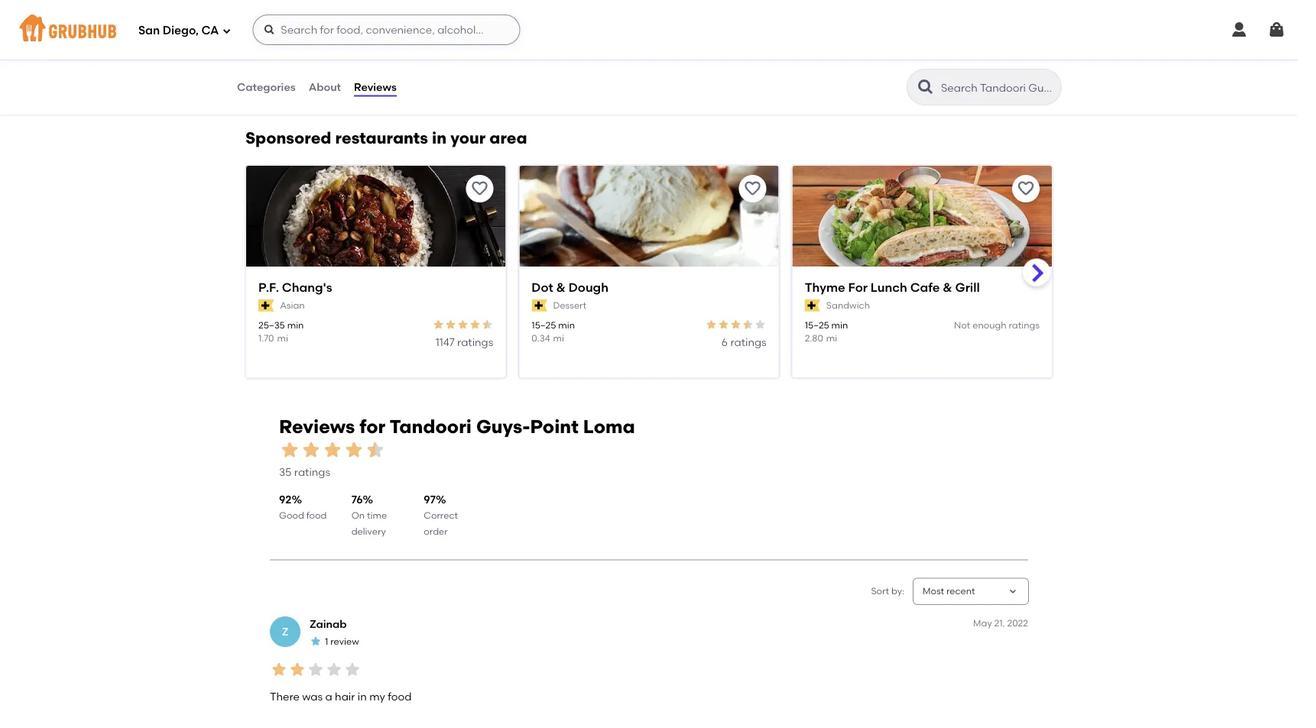 Task type: describe. For each thing, give the bounding box(es) containing it.
1 & from the left
[[556, 280, 566, 295]]

35
[[279, 466, 292, 479]]

dot & dough link
[[532, 279, 767, 296]]

guys-
[[476, 416, 530, 438]]

6
[[722, 336, 728, 349]]

ratings for 6 ratings
[[731, 336, 767, 349]]

there
[[270, 691, 300, 704]]

asian
[[280, 300, 305, 311]]

76 on time delivery
[[352, 494, 387, 537]]

thyme for lunch cafe & grill link
[[805, 279, 1040, 296]]

min for &
[[559, 319, 575, 330]]

15–25 min 2.80 mi
[[805, 319, 849, 344]]

zainab
[[310, 618, 347, 631]]

p.f. chang's link
[[259, 279, 494, 296]]

san diego, ca
[[138, 24, 219, 38]]

Search for food, convenience, alcohol... search field
[[253, 15, 520, 45]]

svg image
[[263, 24, 276, 36]]

25–35 min 1.70 mi
[[259, 319, 304, 344]]

hair
[[335, 691, 355, 704]]

about
[[309, 81, 341, 94]]

order
[[424, 526, 448, 537]]

25–35
[[259, 319, 285, 330]]

0 vertical spatial in
[[432, 128, 447, 148]]

1 vertical spatial in
[[358, 691, 367, 704]]

2022
[[1008, 618, 1029, 629]]

main navigation navigation
[[0, 0, 1299, 60]]

a
[[325, 691, 333, 704]]

save this restaurant image for dot & dough
[[744, 179, 762, 198]]

sponsored restaurants in your area
[[246, 128, 527, 148]]

loma
[[583, 416, 635, 438]]

thyme
[[805, 280, 846, 295]]

subscription pass image for p.f.
[[259, 300, 274, 312]]

reviews for reviews for tandoori guys-point loma
[[279, 416, 355, 438]]

lunch
[[871, 280, 908, 295]]

15–25 for thyme
[[805, 319, 830, 330]]

min for for
[[832, 319, 849, 330]]

not enough ratings
[[955, 319, 1040, 330]]

76
[[352, 494, 363, 507]]

search icon image
[[917, 78, 935, 96]]

thyme for lunch cafe & grill logo image
[[793, 166, 1052, 294]]

p.f.
[[259, 280, 279, 295]]

most recent
[[923, 586, 976, 597]]

enough
[[973, 319, 1007, 330]]

6 ratings
[[722, 336, 767, 349]]

san
[[138, 24, 160, 38]]

2 & from the left
[[943, 280, 953, 295]]

area
[[490, 128, 527, 148]]

dot & dough
[[532, 280, 609, 295]]

min for chang's
[[287, 319, 304, 330]]

was
[[302, 691, 323, 704]]

Sort by: field
[[923, 586, 976, 599]]

categories
[[237, 81, 296, 94]]

not
[[955, 319, 971, 330]]

save this restaurant image for thyme for lunch cafe & grill
[[1017, 179, 1036, 198]]

may 21, 2022
[[974, 618, 1029, 629]]

dessert
[[553, 300, 587, 311]]

diego,
[[163, 24, 199, 38]]

21,
[[995, 618, 1006, 629]]

on
[[352, 511, 365, 522]]

1 vertical spatial food
[[388, 691, 412, 704]]

p.f. chang's
[[259, 280, 332, 295]]

categories button
[[236, 60, 297, 115]]

92
[[279, 494, 292, 507]]

p.f. chang's logo image
[[246, 166, 506, 294]]

for
[[849, 280, 868, 295]]

subscription pass image
[[805, 300, 821, 312]]

thyme for lunch cafe & grill
[[805, 280, 980, 295]]

point
[[530, 416, 579, 438]]

mi for dot
[[553, 333, 564, 344]]

z
[[282, 626, 289, 639]]

1 horizontal spatial svg image
[[1231, 21, 1249, 39]]

dot & dough logo image
[[520, 166, 779, 294]]

35 ratings
[[279, 466, 330, 479]]

1.70
[[259, 333, 274, 344]]

your
[[451, 128, 486, 148]]

grill
[[956, 280, 980, 295]]

sandwich
[[827, 300, 871, 311]]

save this restaurant image
[[471, 179, 489, 198]]



Task type: locate. For each thing, give the bounding box(es) containing it.
dough
[[569, 280, 609, 295]]

ratings right 1147
[[457, 336, 494, 349]]

1 horizontal spatial save this restaurant button
[[739, 175, 767, 202]]

1 horizontal spatial min
[[559, 319, 575, 330]]

mi
[[277, 333, 288, 344], [553, 333, 564, 344], [827, 333, 838, 344]]

2 min from the left
[[559, 319, 575, 330]]

& right dot at the top left of the page
[[556, 280, 566, 295]]

dot
[[532, 280, 554, 295]]

good
[[279, 511, 304, 522]]

15–25 min 0.34 mi
[[532, 319, 575, 344]]

1 horizontal spatial save this restaurant image
[[1017, 179, 1036, 198]]

3 min from the left
[[832, 319, 849, 330]]

1 15–25 from the left
[[532, 319, 556, 330]]

ratings right 6
[[731, 336, 767, 349]]

0 vertical spatial food
[[306, 511, 327, 522]]

in left the my
[[358, 691, 367, 704]]

min down 'asian'
[[287, 319, 304, 330]]

food
[[306, 511, 327, 522], [388, 691, 412, 704]]

min inside the 25–35 min 1.70 mi
[[287, 319, 304, 330]]

0.34
[[532, 333, 550, 344]]

ratings right 35
[[294, 466, 330, 479]]

tandoori
[[390, 416, 472, 438]]

reviews for tandoori guys-point loma
[[279, 416, 635, 438]]

sort by:
[[872, 586, 905, 597]]

there was a hair in my food
[[270, 691, 412, 704]]

1 horizontal spatial &
[[943, 280, 953, 295]]

in left the your
[[432, 128, 447, 148]]

cafe
[[911, 280, 940, 295]]

2 15–25 from the left
[[805, 319, 830, 330]]

subscription pass image for dot
[[532, 300, 547, 312]]

save this restaurant image
[[744, 179, 762, 198], [1017, 179, 1036, 198]]

2 save this restaurant button from the left
[[739, 175, 767, 202]]

1147
[[436, 336, 455, 349]]

mi right '2.80'
[[827, 333, 838, 344]]

reviews
[[354, 81, 397, 94], [279, 416, 355, 438]]

food right the my
[[388, 691, 412, 704]]

my
[[370, 691, 385, 704]]

subscription pass image down p.f.
[[259, 300, 274, 312]]

1 horizontal spatial subscription pass image
[[532, 300, 547, 312]]

15–25 for dot
[[532, 319, 556, 330]]

for
[[360, 416, 386, 438]]

2 save this restaurant image from the left
[[1017, 179, 1036, 198]]

0 horizontal spatial svg image
[[222, 26, 231, 36]]

min down sandwich
[[832, 319, 849, 330]]

1 save this restaurant button from the left
[[466, 175, 494, 202]]

1 mi from the left
[[277, 333, 288, 344]]

reviews right "about"
[[354, 81, 397, 94]]

review
[[331, 637, 359, 648]]

1 min from the left
[[287, 319, 304, 330]]

food right good
[[306, 511, 327, 522]]

2.80
[[805, 333, 824, 344]]

2 horizontal spatial mi
[[827, 333, 838, 344]]

ratings for 1147 ratings
[[457, 336, 494, 349]]

1 horizontal spatial mi
[[553, 333, 564, 344]]

1 horizontal spatial 15–25
[[805, 319, 830, 330]]

min down dessert
[[559, 319, 575, 330]]

restaurants
[[335, 128, 428, 148]]

1 vertical spatial reviews
[[279, 416, 355, 438]]

15–25 inside 15–25 min 0.34 mi
[[532, 319, 556, 330]]

chang's
[[282, 280, 332, 295]]

1
[[325, 637, 328, 648]]

recent
[[947, 586, 976, 597]]

2 horizontal spatial min
[[832, 319, 849, 330]]

0 horizontal spatial food
[[306, 511, 327, 522]]

0 horizontal spatial save this restaurant image
[[744, 179, 762, 198]]

&
[[556, 280, 566, 295], [943, 280, 953, 295]]

2 subscription pass image from the left
[[532, 300, 547, 312]]

0 horizontal spatial mi
[[277, 333, 288, 344]]

3 mi from the left
[[827, 333, 838, 344]]

& left grill
[[943, 280, 953, 295]]

correct
[[424, 511, 458, 522]]

0 horizontal spatial &
[[556, 280, 566, 295]]

save this restaurant button
[[466, 175, 494, 202], [739, 175, 767, 202], [1013, 175, 1040, 202]]

0 vertical spatial reviews
[[354, 81, 397, 94]]

subscription pass image down dot at the top left of the page
[[532, 300, 547, 312]]

ratings right enough
[[1009, 319, 1040, 330]]

3 save this restaurant button from the left
[[1013, 175, 1040, 202]]

0 horizontal spatial min
[[287, 319, 304, 330]]

1 subscription pass image from the left
[[259, 300, 274, 312]]

mi right the 0.34
[[553, 333, 564, 344]]

2 horizontal spatial svg image
[[1268, 21, 1287, 39]]

may
[[974, 618, 993, 629]]

mi for p.f.
[[277, 333, 288, 344]]

ca
[[202, 24, 219, 38]]

star icon image
[[432, 319, 445, 331], [445, 319, 457, 331], [457, 319, 469, 331], [469, 319, 481, 331], [481, 319, 494, 331], [481, 319, 494, 331], [706, 319, 718, 331], [718, 319, 730, 331], [730, 319, 742, 331], [742, 319, 755, 331], [742, 319, 755, 331], [755, 319, 767, 331], [279, 440, 301, 461], [301, 440, 322, 461], [322, 440, 343, 461], [343, 440, 365, 461], [365, 440, 386, 461], [365, 440, 386, 461], [310, 636, 322, 648], [270, 661, 288, 680], [288, 661, 307, 680], [307, 661, 325, 680], [325, 661, 343, 680], [343, 661, 362, 680]]

Search Tandoori Guys-Point Loma search field
[[940, 80, 1057, 95]]

15–25 up the 0.34
[[532, 319, 556, 330]]

1147 ratings
[[436, 336, 494, 349]]

mi right 1.70
[[277, 333, 288, 344]]

delivery
[[352, 526, 386, 537]]

by:
[[892, 586, 905, 597]]

1 save this restaurant image from the left
[[744, 179, 762, 198]]

about button
[[308, 60, 342, 115]]

15–25 up '2.80'
[[805, 319, 830, 330]]

reviews for reviews
[[354, 81, 397, 94]]

food inside "92 good food"
[[306, 511, 327, 522]]

mi inside the 25–35 min 1.70 mi
[[277, 333, 288, 344]]

sort
[[872, 586, 890, 597]]

0 horizontal spatial subscription pass image
[[259, 300, 274, 312]]

min
[[287, 319, 304, 330], [559, 319, 575, 330], [832, 319, 849, 330]]

92 good food
[[279, 494, 327, 522]]

1 horizontal spatial food
[[388, 691, 412, 704]]

1 horizontal spatial in
[[432, 128, 447, 148]]

svg image
[[1231, 21, 1249, 39], [1268, 21, 1287, 39], [222, 26, 231, 36]]

2 horizontal spatial save this restaurant button
[[1013, 175, 1040, 202]]

caret down icon image
[[1007, 586, 1020, 598]]

mi inside 15–25 min 2.80 mi
[[827, 333, 838, 344]]

in
[[432, 128, 447, 148], [358, 691, 367, 704]]

time
[[367, 511, 387, 522]]

min inside 15–25 min 2.80 mi
[[832, 319, 849, 330]]

subscription pass image
[[259, 300, 274, 312], [532, 300, 547, 312]]

sponsored
[[246, 128, 332, 148]]

97
[[424, 494, 436, 507]]

save this restaurant button for dough
[[739, 175, 767, 202]]

min inside 15–25 min 0.34 mi
[[559, 319, 575, 330]]

most
[[923, 586, 945, 597]]

save this restaurant button for lunch
[[1013, 175, 1040, 202]]

0 horizontal spatial 15–25
[[532, 319, 556, 330]]

97 correct order
[[424, 494, 458, 537]]

mi inside 15–25 min 0.34 mi
[[553, 333, 564, 344]]

ratings for 35 ratings
[[294, 466, 330, 479]]

0 horizontal spatial in
[[358, 691, 367, 704]]

15–25
[[532, 319, 556, 330], [805, 319, 830, 330]]

reviews inside reviews button
[[354, 81, 397, 94]]

mi for thyme
[[827, 333, 838, 344]]

reviews button
[[353, 60, 398, 115]]

15–25 inside 15–25 min 2.80 mi
[[805, 319, 830, 330]]

ratings
[[1009, 319, 1040, 330], [457, 336, 494, 349], [731, 336, 767, 349], [294, 466, 330, 479]]

reviews up the "35 ratings"
[[279, 416, 355, 438]]

0 horizontal spatial save this restaurant button
[[466, 175, 494, 202]]

1 review
[[325, 637, 359, 648]]

2 mi from the left
[[553, 333, 564, 344]]



Task type: vqa. For each thing, say whether or not it's contained in the screenshot.
subscription pass icon associated with Piroshki on 3rd
no



